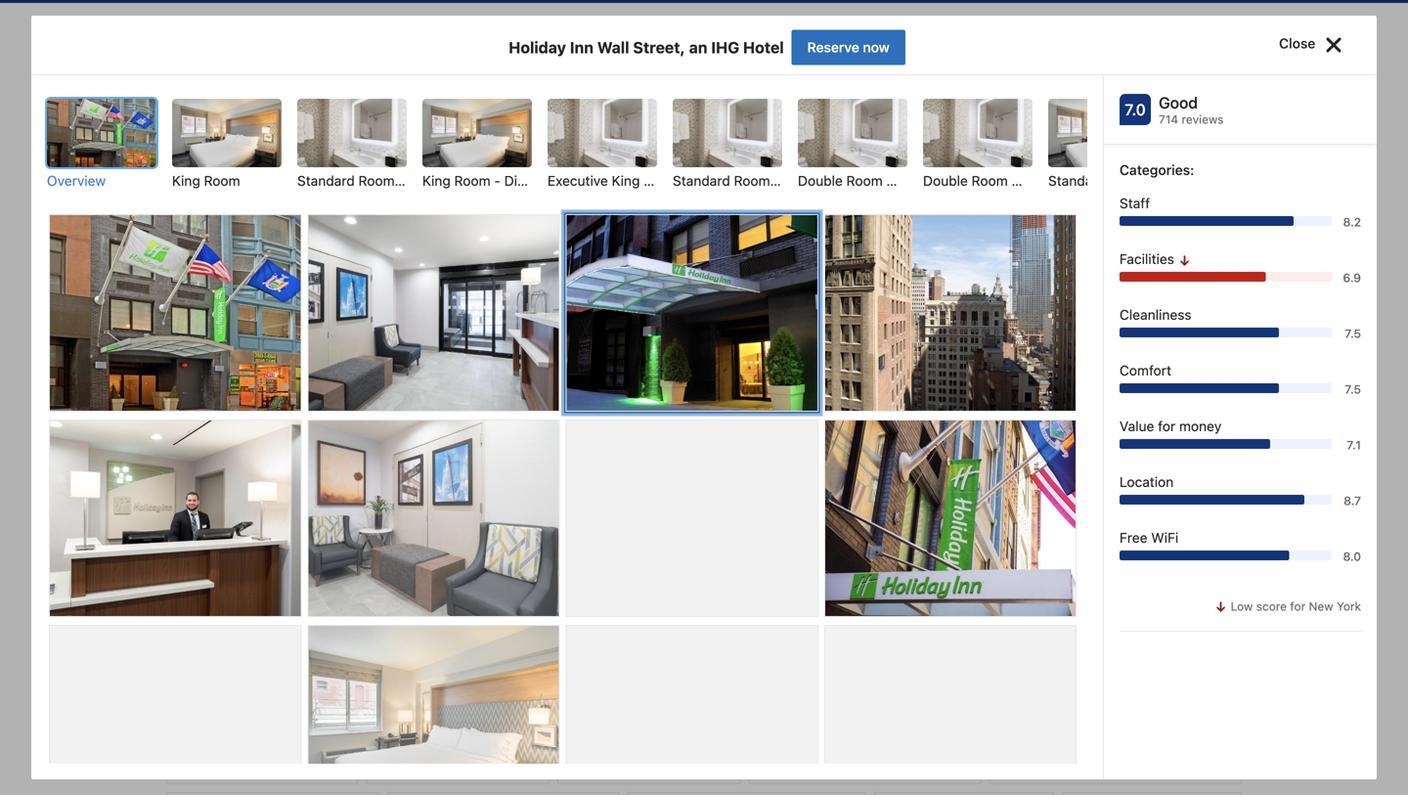 Task type: locate. For each thing, give the bounding box(es) containing it.
show on map
[[252, 630, 339, 646]]

holiday inn wall street, an ihg hotel inside photo gallery of holiday inn wall street, an ihg hotel dialog
[[509, 38, 788, 57]]

monday, march 4, 2024
[[218, 250, 367, 266]]

-
[[668, 28, 673, 42], [774, 173, 780, 189], [644, 185, 651, 202], [549, 207, 556, 223]]

0 vertical spatial street
[[631, 28, 664, 42]]

guest
[[972, 69, 1009, 85]]

ihg up amenities in the top of the page
[[711, 38, 740, 57]]

date right out
[[243, 283, 268, 296]]

good up categories:
[[1159, 93, 1198, 112]]

2024 right the 4,
[[334, 250, 367, 266]]

holiday inn wall street, an ihg hotel up subway
[[439, 147, 832, 174]]

– left subway
[[631, 207, 638, 223]]

7.5
[[1345, 327, 1362, 340], [1345, 382, 1362, 396]]

1 vertical spatial overview
[[47, 173, 106, 189]]

great
[[451, 207, 488, 223], [996, 326, 1033, 342]]

0 vertical spatial &
[[573, 69, 582, 85]]

7.5 inside cleanliness 7.5
[[1345, 327, 1362, 340]]

info
[[545, 69, 569, 85]]

1 king from the left
[[172, 173, 200, 189]]

0 vertical spatial reserve
[[808, 39, 860, 55]]

2 vertical spatial for
[[1291, 600, 1306, 613]]

amenities link
[[640, 52, 734, 103]]

1 vertical spatial 8.7
[[1344, 494, 1362, 508]]

0 horizontal spatial –
[[439, 207, 447, 223]]

scored 8.7 element
[[1191, 319, 1223, 350]]

2 horizontal spatial for
[[1291, 600, 1306, 613]]

reserve inside button
[[1174, 121, 1227, 137]]

holiday inside dialog
[[509, 38, 566, 57]]

hotel up house
[[743, 38, 784, 57]]

reviews down (hotel),
[[1013, 69, 1061, 85]]

march
[[275, 250, 315, 266], [284, 309, 323, 325]]

standard right the of
[[1049, 173, 1106, 189]]

1 horizontal spatial king
[[612, 173, 640, 189]]

for right value on the bottom of page
[[1158, 418, 1176, 434]]

1 vertical spatial march
[[284, 309, 323, 325]]

1 horizontal spatial great
[[996, 326, 1033, 342]]

hotel
[[972, 28, 1002, 42], [743, 38, 784, 57], [774, 147, 832, 174]]

rated good element down close
[[1159, 91, 1362, 114]]

of
[[993, 185, 1006, 202]]

executive
[[548, 173, 608, 189]]

1 vertical spatial search
[[270, 483, 320, 501]]

great location - show map button
[[451, 207, 631, 223]]

- up subway
[[644, 185, 651, 202]]

1 vertical spatial check-
[[182, 283, 222, 296]]

standard for standard  room
[[1049, 173, 1106, 189]]

inn left now
[[844, 28, 861, 42]]

reserve button
[[1159, 112, 1242, 147]]

great left location!
[[996, 326, 1033, 342]]

3 room from the left
[[734, 173, 770, 189]]

inn
[[844, 28, 861, 42], [570, 38, 594, 57], [527, 147, 562, 174]]

1 horizontal spatial 714
[[1159, 112, 1179, 126]]

7.5 for cleanliness
[[1345, 327, 1362, 340]]

for inside search section
[[271, 441, 286, 455]]

0 vertical spatial great
[[451, 207, 488, 223]]

1 vertical spatial financial
[[654, 185, 710, 202]]

an up amenities in the top of the page
[[689, 38, 708, 57]]

an
[[932, 28, 945, 42], [689, 38, 708, 57], [695, 147, 722, 174]]

new york
[[520, 28, 573, 42]]

hotel up york,
[[774, 147, 832, 174]]

8.0
[[1343, 550, 1362, 563]]

1 vertical spatial reviews
[[1182, 112, 1224, 126]]

2 7.5 from the top
[[1345, 382, 1362, 396]]

1 vertical spatial for
[[271, 441, 286, 455]]

reserve up rules
[[808, 39, 860, 55]]

comfort
[[1120, 362, 1172, 379]]

reserve inside reserve now button
[[808, 39, 860, 55]]

24-
[[1049, 746, 1072, 762]]

1 horizontal spatial search
[[270, 483, 320, 501]]

for inside the value for money 7.1
[[1158, 418, 1176, 434]]

1 room from the left
[[204, 173, 240, 189]]

1 vertical spatial 714
[[1119, 274, 1138, 288]]

good 714 reviews for bottommost the scored 7 element
[[1119, 255, 1184, 288]]

2024 right 7,
[[341, 309, 374, 325]]

1 horizontal spatial 8.7
[[1344, 494, 1362, 508]]

rated good element for leftmost the scored 7 element
[[1159, 91, 1362, 114]]

+32 photos
[[1125, 629, 1219, 649]]

standard up access
[[673, 173, 730, 189]]

standard room - high floor image
[[673, 99, 783, 167]]

overview link
[[439, 52, 529, 103]]

0 horizontal spatial great
[[451, 207, 488, 223]]

0 horizontal spatial standard
[[673, 173, 730, 189]]

714 for leftmost the scored 7 element
[[1159, 112, 1179, 126]]

good for bottommost the scored 7 element
[[1144, 255, 1184, 274]]

0 vertical spatial march
[[275, 250, 315, 266]]

0 horizontal spatial &
[[275, 416, 283, 429]]

the
[[856, 69, 880, 85]]

- left show
[[549, 207, 556, 223]]

reserve up categories:
[[1174, 121, 1227, 137]]

rated good element up location!
[[996, 253, 1184, 276]]

reserve for reserve
[[1174, 121, 1227, 137]]

0 horizontal spatial map
[[311, 630, 339, 646]]

0 vertical spatial search
[[182, 132, 244, 155]]

7.5 for comfort
[[1345, 382, 1362, 396]]

1 horizontal spatial overview
[[455, 69, 514, 85]]

714 down the facilities
[[1119, 274, 1138, 288]]

check-in date
[[182, 224, 260, 238]]

standard room with one double bed image
[[297, 99, 407, 167]]

- up amenities in the top of the page
[[668, 28, 673, 42]]

(hotel),
[[1005, 28, 1047, 42]]

march left the 4,
[[275, 250, 315, 266]]

(714)
[[1064, 69, 1097, 85]]

0 vertical spatial 7.0
[[1125, 100, 1146, 119]]

4 room from the left
[[1110, 173, 1146, 189]]

monday,
[[218, 250, 271, 266]]

value for money 7.1
[[1120, 418, 1362, 452]]

7.5 down 6.9
[[1345, 327, 1362, 340]]

0 vertical spatial for
[[1158, 418, 1176, 434]]

great location!
[[996, 326, 1095, 342]]

good up cleanliness
[[1144, 255, 1184, 274]]

date for check-out date
[[243, 283, 268, 296]]

7.5 inside "comfort 7.5"
[[1345, 382, 1362, 396]]

room
[[204, 173, 240, 189], [644, 173, 680, 189], [734, 173, 770, 189], [1110, 173, 1146, 189]]

0 horizontal spatial king
[[172, 173, 200, 189]]

2 vertical spatial reviews
[[1142, 274, 1184, 288]]

scored 7 element up categories:
[[1120, 94, 1151, 125]]

overview inside overview link
[[455, 69, 514, 85]]

1 horizontal spatial map
[[598, 207, 627, 223]]

street, up subway
[[618, 147, 691, 174]]

1 horizontal spatial inn
[[570, 38, 594, 57]]

0 horizontal spatial reserve
[[808, 39, 860, 55]]

search down work
[[270, 483, 320, 501]]

7.0 up categories:
[[1125, 100, 1146, 119]]

new right (hotel),
[[1050, 28, 1075, 42]]

reviews for leftmost the scored 7 element
[[1182, 112, 1224, 126]]

rated good element
[[1159, 91, 1362, 114], [996, 253, 1184, 276]]

air conditioning
[[809, 746, 908, 762]]

1 horizontal spatial for
[[1158, 418, 1176, 434]]

2 standard from the left
[[1049, 173, 1106, 189]]

1 vertical spatial scored 7 element
[[1191, 255, 1223, 287]]

check- up 4 at the top of page
[[182, 224, 222, 238]]

free wifi 8.0
[[1120, 530, 1362, 563]]

&
[[573, 69, 582, 85], [275, 416, 283, 429]]

street, up amenities in the top of the page
[[633, 38, 686, 57]]

& right homes
[[275, 416, 283, 429]]

0 vertical spatial date
[[235, 224, 260, 238]]

8.7 up '8.0'
[[1344, 494, 1362, 508]]

0 vertical spatial map
[[598, 207, 627, 223]]

location
[[492, 207, 546, 223]]

wifi
[[1152, 530, 1179, 546]]

0 vertical spatial overview
[[455, 69, 514, 85]]

click to open map view image
[[439, 183, 454, 205]]

0 vertical spatial 8.7
[[1196, 325, 1218, 344]]

7.0
[[1125, 100, 1146, 119], [1197, 262, 1218, 280]]

reviews down the facilities
[[1142, 274, 1184, 288]]

date right in
[[235, 224, 260, 238]]

air
[[809, 746, 826, 762]]

the fine print
[[856, 69, 940, 85]]

wall
[[604, 28, 627, 42], [865, 28, 888, 42], [597, 38, 630, 57], [567, 147, 613, 174], [572, 185, 598, 202]]

holiday up info
[[509, 38, 566, 57]]

1 vertical spatial reserve
[[1174, 121, 1227, 137]]

0 horizontal spatial 714
[[1119, 274, 1138, 288]]

staff
[[1120, 195, 1150, 211]]

7.0 right the facilities
[[1197, 262, 1218, 280]]

king inside 'button'
[[172, 173, 200, 189]]

reserve for reserve now
[[808, 39, 860, 55]]

on
[[292, 630, 308, 646]]

8.7 up "comfort 7.5"
[[1196, 325, 1218, 344]]

inn up great location - show map button
[[527, 147, 562, 174]]

search up 'destination/property'
[[182, 132, 244, 155]]

1 vertical spatial map
[[311, 630, 339, 646]]

0 vertical spatial financial
[[676, 28, 725, 42]]

1 check- from the top
[[182, 224, 222, 238]]

7.0 for bottommost the scored 7 element
[[1197, 262, 1218, 280]]

reviews
[[1013, 69, 1061, 85], [1182, 112, 1224, 126], [1142, 274, 1184, 288]]

new left york,
[[767, 185, 795, 202]]

great down the 51
[[451, 207, 488, 223]]

1 horizontal spatial 7.0
[[1197, 262, 1218, 280]]

york up info
[[548, 28, 573, 42]]

ihg inside dialog
[[711, 38, 740, 57]]

2 horizontal spatial york
[[1337, 600, 1362, 613]]

1 vertical spatial 7.0
[[1197, 262, 1218, 280]]

6.9
[[1343, 271, 1362, 285]]

king up check-in date
[[172, 173, 200, 189]]

map inside search section
[[311, 630, 339, 646]]

value
[[1120, 418, 1155, 434]]

1 vertical spatial street
[[602, 185, 641, 202]]

1 horizontal spatial standard
[[1049, 173, 1106, 189]]

holiday
[[800, 28, 841, 42], [509, 38, 566, 57], [439, 147, 522, 174]]

score
[[1257, 600, 1287, 613]]

1 7.5 from the top
[[1345, 327, 1362, 340]]

thursday,
[[218, 309, 280, 325]]

1 horizontal spatial –
[[631, 207, 638, 223]]

room up staff
[[1110, 173, 1146, 189]]

wall inside dialog
[[597, 38, 630, 57]]

reviews up categories:
[[1182, 112, 1224, 126]]

homes
[[235, 416, 272, 429]]

0 vertical spatial reviews
[[1013, 69, 1061, 85]]

holiday inn wall street, an ihg hotel up amenities in the top of the page
[[509, 38, 788, 57]]

king
[[172, 173, 200, 189], [612, 173, 640, 189]]

room up subway
[[644, 173, 680, 189]]

0 vertical spatial 7.5
[[1345, 327, 1362, 340]]

overview inside overview button
[[47, 173, 106, 189]]

york inside photo gallery of holiday inn wall street, an ihg hotel dialog
[[1337, 600, 1362, 613]]

- inside standard room - high floor button
[[774, 173, 780, 189]]

street,
[[891, 28, 928, 42], [633, 38, 686, 57], [618, 147, 691, 174], [526, 185, 568, 202]]

inn up 'info & prices'
[[570, 38, 594, 57]]

1 horizontal spatial reserve
[[1174, 121, 1227, 137]]

- left high at the right of the page
[[774, 173, 780, 189]]

good 714 reviews up categories:
[[1159, 93, 1224, 126]]

close button
[[1272, 16, 1362, 74]]

0 horizontal spatial york
[[548, 28, 573, 42]]

1 standard from the left
[[673, 173, 730, 189]]

0 horizontal spatial for
[[271, 441, 286, 455]]

march for monday,
[[275, 250, 315, 266]]

thursday, march 7, 2024
[[218, 309, 374, 325]]

guest reviews (714) link
[[956, 52, 1113, 103]]

for right score
[[1291, 600, 1306, 613]]

balcony button
[[366, 724, 550, 785]]

financial up subway
[[654, 185, 710, 202]]

street, inside 51 nassau street, wall street - financial district, new york, ny 10038, united states of america – great location - show map – subway access
[[526, 185, 568, 202]]

1 vertical spatial &
[[275, 416, 283, 429]]

1 vertical spatial good 714 reviews
[[1119, 255, 1184, 288]]

financial down what are you looking for? element at top
[[676, 28, 725, 42]]

york left "(usa)"
[[1078, 28, 1103, 42]]

wall street - financial district link
[[604, 26, 769, 44]]

deals
[[1142, 28, 1173, 42]]

1 vertical spatial 7.5
[[1345, 382, 1362, 396]]

york down '8.0'
[[1337, 600, 1362, 613]]

comfort 7.5
[[1120, 362, 1362, 396]]

overview down overview image
[[47, 173, 106, 189]]

king inside button
[[612, 173, 640, 189]]

i'm traveling for work
[[200, 441, 316, 455]]

street, up great location - show map button
[[526, 185, 568, 202]]

scored 7 element right the facilities
[[1191, 255, 1223, 287]]

0 horizontal spatial 7.0
[[1125, 100, 1146, 119]]

map down 'executive king room'
[[598, 207, 627, 223]]

house
[[750, 69, 790, 85]]

desk
[[1138, 746, 1168, 762]]

1 horizontal spatial york
[[1078, 28, 1103, 42]]

room inside 'button'
[[204, 173, 240, 189]]

reserve
[[808, 39, 860, 55], [1174, 121, 1227, 137]]

1 vertical spatial date
[[243, 283, 268, 296]]

low
[[1231, 600, 1253, 613]]

room down king room 'image'
[[204, 173, 240, 189]]

1 horizontal spatial scored 7 element
[[1191, 255, 1223, 287]]

0 vertical spatial good 714 reviews
[[1159, 93, 1224, 126]]

good 714 reviews up cleanliness
[[1119, 255, 1184, 288]]

scored 7 element
[[1120, 94, 1151, 125], [1191, 255, 1223, 287]]

7.5 up 7.1
[[1345, 382, 1362, 396]]

1 vertical spatial holiday inn wall street, an ihg hotel
[[439, 147, 832, 174]]

room left high at the right of the page
[[734, 173, 770, 189]]

0 vertical spatial holiday inn wall street, an ihg hotel
[[509, 38, 788, 57]]

apartments
[[287, 416, 350, 429]]

1 vertical spatial good
[[1144, 255, 1184, 274]]

entire homes & apartments
[[200, 416, 350, 429]]

2 check- from the top
[[182, 283, 222, 296]]

& right info
[[573, 69, 582, 85]]

street, right now
[[891, 28, 928, 42]]

1 vertical spatial rated good element
[[996, 253, 1184, 276]]

new up overview link at the top of page
[[520, 28, 545, 42]]

0 vertical spatial good
[[1159, 93, 1198, 112]]

march left 7,
[[284, 309, 323, 325]]

overview up king room - disability access roll in shower image
[[455, 69, 514, 85]]

0 vertical spatial check-
[[182, 224, 222, 238]]

cleanliness
[[1120, 307, 1192, 323]]

search section
[[158, 44, 431, 695]]

map right on
[[311, 630, 339, 646]]

0 vertical spatial 714
[[1159, 112, 1179, 126]]

king right executive
[[612, 173, 640, 189]]

date
[[235, 224, 260, 238], [243, 283, 268, 296]]

2 king from the left
[[612, 173, 640, 189]]

new right score
[[1309, 600, 1334, 613]]

holiday up rules
[[800, 28, 841, 42]]

gallery image of this property image
[[554, 205, 830, 421], [50, 215, 301, 411], [308, 215, 559, 411], [826, 215, 1076, 411], [50, 421, 301, 616], [308, 421, 559, 616], [826, 421, 1076, 616], [308, 626, 559, 795]]

0 horizontal spatial 8.7
[[1196, 325, 1218, 344]]

1 vertical spatial great
[[996, 326, 1033, 342]]

– down 'click to open map view' icon
[[439, 207, 447, 223]]

for left work
[[271, 441, 286, 455]]

0 vertical spatial rated good element
[[1159, 91, 1362, 114]]

check- down 4 at the top of page
[[182, 283, 222, 296]]

reviews for bottommost the scored 7 element
[[1142, 274, 1184, 288]]

executive king room image
[[548, 99, 657, 167]]

standard  room
[[1049, 173, 1146, 189]]

york inside the new york link
[[548, 28, 573, 42]]

nassau
[[475, 185, 522, 202]]

0 vertical spatial 2024
[[334, 250, 367, 266]]

+32 photos link
[[1102, 585, 1242, 693]]

1 vertical spatial 2024
[[341, 309, 374, 325]]

714 up categories:
[[1159, 112, 1179, 126]]

0 vertical spatial scored 7 element
[[1120, 94, 1151, 125]]

2024
[[334, 250, 367, 266], [341, 309, 374, 325]]

0 horizontal spatial overview
[[47, 173, 106, 189]]

room for standard  room
[[1110, 173, 1146, 189]]



Task type: describe. For each thing, give the bounding box(es) containing it.
location!
[[1037, 326, 1095, 342]]

good for leftmost the scored 7 element
[[1159, 93, 1198, 112]]

3-
[[182, 341, 195, 355]]

great inside 51 nassau street, wall street - financial district, new york, ny 10038, united states of america – great location - show map – subway access
[[451, 207, 488, 223]]

show
[[252, 630, 288, 646]]

+32
[[1125, 629, 1158, 649]]

2024 for monday, march 4, 2024
[[334, 250, 367, 266]]

check- for out
[[182, 283, 222, 296]]

ihg up district,
[[727, 147, 769, 174]]

amenities
[[656, 69, 718, 85]]

king room - disability access roll in shower image
[[423, 99, 532, 167]]

info & prices link
[[529, 52, 640, 103]]

location 8.7
[[1120, 474, 1362, 508]]

ny
[[834, 185, 853, 202]]

(usa)
[[1106, 28, 1139, 42]]

location
[[1120, 474, 1174, 490]]

conditioning
[[830, 746, 908, 762]]

destination/property
[[182, 163, 296, 177]]

great inside photo gallery of holiday inn wall street, an ihg hotel dialog
[[996, 326, 1033, 342]]

facilities
[[1120, 251, 1178, 267]]

district
[[728, 28, 769, 42]]

0 horizontal spatial scored 7 element
[[1120, 94, 1151, 125]]

rules
[[794, 69, 825, 85]]

standard for standard room - high floor
[[673, 173, 730, 189]]

work
[[289, 441, 316, 455]]

executive king room
[[548, 173, 680, 189]]

i'm
[[200, 441, 216, 455]]

an inside dialog
[[689, 38, 708, 57]]

photos
[[1162, 629, 1219, 649]]

night
[[195, 341, 223, 355]]

map inside 51 nassau street, wall street - financial district, new york, ny 10038, united states of america – great location - show map – subway access
[[598, 207, 627, 223]]

51 nassau street, wall street - financial district, new york, ny 10038, united states of america – great location - show map – subway access
[[439, 185, 1062, 223]]

street, inside dialog
[[633, 38, 686, 57]]

house rules
[[750, 69, 825, 85]]

room for standard room - high floor
[[734, 173, 770, 189]]

stay
[[226, 341, 249, 355]]

search button
[[182, 469, 408, 516]]

traveling
[[220, 441, 267, 455]]

york,
[[799, 185, 830, 202]]

7
[[198, 314, 204, 324]]

standard room - high floor
[[673, 173, 849, 189]]

for for low score for new york
[[1291, 600, 1306, 613]]

staff 8.2
[[1120, 195, 1362, 229]]

categories:
[[1120, 162, 1195, 178]]

double room with two double beds - hearing accessible image
[[923, 99, 1033, 167]]

& inside search section
[[275, 416, 283, 429]]

in
[[222, 224, 232, 238]]

714 for bottommost the scored 7 element
[[1119, 274, 1138, 288]]

overview button
[[47, 99, 157, 191]]

march for thursday,
[[284, 309, 323, 325]]

8.7 inside location 8.7
[[1344, 494, 1362, 508]]

high
[[784, 173, 814, 189]]

america
[[1010, 185, 1062, 202]]

reserve now
[[808, 39, 890, 55]]

an up print on the top right of the page
[[932, 28, 945, 42]]

close
[[1280, 35, 1320, 52]]

1 horizontal spatial &
[[573, 69, 582, 85]]

7.0 for leftmost the scored 7 element
[[1125, 100, 1146, 119]]

subway
[[642, 207, 691, 223]]

low score for new york
[[1228, 600, 1362, 613]]

house rules link
[[734, 52, 840, 103]]

10038,
[[857, 185, 900, 202]]

holiday inn wall street, an ihg hotel (hotel), new york (usa) deals
[[800, 28, 1173, 42]]

0 horizontal spatial search
[[182, 132, 244, 155]]

hotel left (hotel),
[[972, 28, 1002, 42]]

king room
[[172, 173, 240, 189]]

an up district,
[[695, 147, 722, 174]]

rated good element for bottommost the scored 7 element
[[996, 253, 1184, 276]]

3-night stay
[[182, 341, 249, 355]]

fine
[[884, 69, 907, 85]]

double room with two double beds image
[[798, 99, 908, 167]]

hour
[[1072, 746, 1101, 762]]

8.2
[[1344, 215, 1362, 229]]

out
[[222, 283, 240, 296]]

4
[[198, 255, 204, 266]]

24-hour front desk
[[1049, 746, 1168, 762]]

what are you looking for? element
[[162, 0, 1246, 3]]

24-hour front desk button
[[989, 724, 1242, 785]]

7.1
[[1347, 438, 1362, 452]]

7,
[[327, 309, 337, 325]]

executive king room button
[[548, 99, 680, 191]]

new york link
[[520, 26, 573, 44]]

financial inside 51 nassau street, wall street - financial district, new york, ny 10038, united states of america – great location - show map – subway access
[[654, 185, 710, 202]]

1 – from the left
[[439, 207, 447, 223]]

date for check-in date
[[235, 224, 260, 238]]

check-out date
[[182, 283, 268, 296]]

ihg left (hotel),
[[948, 28, 969, 42]]

new inside 51 nassau street, wall street - financial district, new york, ny 10038, united states of america – great location - show map – subway access
[[767, 185, 795, 202]]

new inside photo gallery of holiday inn wall street, an ihg hotel dialog
[[1309, 600, 1334, 613]]

2024 for thursday, march 7, 2024
[[341, 309, 374, 325]]

standard room - high floor button
[[673, 99, 849, 191]]

hotel inside dialog
[[743, 38, 784, 57]]

wall street - financial district
[[604, 28, 769, 42]]

print
[[911, 69, 940, 85]]

king room image
[[172, 99, 282, 167]]

2 – from the left
[[631, 207, 638, 223]]

name:
[[299, 163, 333, 177]]

street inside 51 nassau street, wall street - financial district, new york, ny 10038, united states of america – great location - show map – subway access
[[602, 185, 641, 202]]

inn inside dialog
[[570, 38, 594, 57]]

entire
[[200, 416, 232, 429]]

holiday up the 51
[[439, 147, 522, 174]]

good 714 reviews for leftmost the scored 7 element
[[1159, 93, 1224, 126]]

search inside button
[[270, 483, 320, 501]]

- inside wall street - financial district link
[[668, 28, 673, 42]]

king room button
[[172, 99, 282, 191]]

photo gallery of holiday inn wall street, an ihg hotel dialog
[[0, 0, 1409, 795]]

check- for in
[[182, 224, 222, 238]]

2 horizontal spatial inn
[[844, 28, 861, 42]]

reserve now button
[[792, 30, 906, 65]]

guest reviews (714)
[[972, 69, 1097, 85]]

the fine print link
[[840, 52, 956, 103]]

info & prices
[[545, 69, 625, 85]]

standard  room button
[[1049, 99, 1158, 191]]

front
[[1104, 746, 1135, 762]]

for for i'm traveling for work
[[271, 441, 286, 455]]

overview image
[[47, 99, 157, 167]]

2 room from the left
[[644, 173, 680, 189]]

wall inside 51 nassau street, wall street - financial district, new york, ny 10038, united states of america – great location - show map – subway access
[[572, 185, 598, 202]]

room for king room
[[204, 173, 240, 189]]

show
[[559, 207, 595, 223]]

4,
[[318, 250, 330, 266]]

money
[[1180, 418, 1222, 434]]

0 horizontal spatial inn
[[527, 147, 562, 174]]

states
[[949, 185, 990, 202]]

holiday inn wall street, an ihg hotel (hotel), new york (usa) deals link
[[800, 28, 1173, 42]]



Task type: vqa. For each thing, say whether or not it's contained in the screenshot.
"Info"
yes



